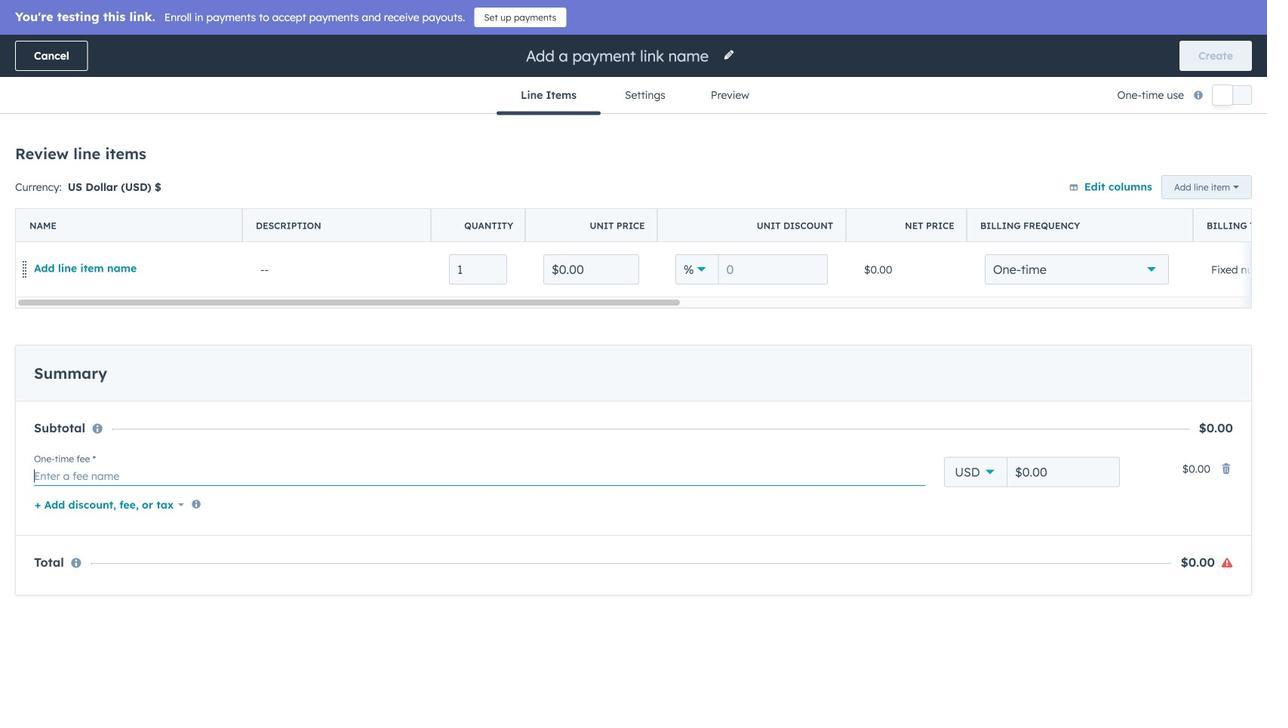 Task type: locate. For each thing, give the bounding box(es) containing it.
1 press to sort. element from the left
[[113, 201, 119, 213]]

press to sort. image
[[113, 201, 119, 211], [411, 201, 417, 211], [716, 201, 722, 211], [1168, 201, 1174, 211]]

press to sort. image
[[596, 201, 602, 211], [816, 201, 822, 211], [993, 201, 999, 211], [1078, 201, 1083, 211]]

column header
[[231, 190, 348, 223], [16, 209, 243, 242], [242, 209, 432, 242], [431, 209, 526, 242], [525, 209, 658, 242], [658, 209, 847, 242], [846, 209, 968, 242], [967, 209, 1194, 242], [1194, 209, 1268, 242]]

4 press to sort. image from the left
[[1078, 201, 1083, 211]]

Add a payment link name field
[[525, 46, 714, 66]]

4 press to sort. image from the left
[[1168, 201, 1174, 211]]

3 press to sort. image from the left
[[993, 201, 999, 211]]

navigation
[[497, 77, 771, 115]]

dialog
[[0, 0, 1268, 701]]

Adjustment Amount text field
[[1007, 457, 1120, 487]]

2 press to sort. image from the left
[[816, 201, 822, 211]]

1 press to sort. image from the left
[[596, 201, 602, 211]]

7 press to sort. element from the left
[[1078, 201, 1083, 213]]

adjustment name element
[[34, 444, 926, 490]]

3 press to sort. image from the left
[[716, 201, 722, 211]]

press to sort. element
[[113, 201, 119, 213], [411, 201, 417, 213], [596, 201, 602, 213], [716, 201, 722, 213], [816, 201, 822, 213], [993, 201, 999, 213], [1078, 201, 1083, 213], [1168, 201, 1174, 213]]

None text field
[[449, 254, 507, 285], [544, 254, 640, 285], [449, 254, 507, 285], [544, 254, 640, 285]]



Task type: vqa. For each thing, say whether or not it's contained in the screenshot.
Navigation
yes



Task type: describe. For each thing, give the bounding box(es) containing it.
page section element
[[0, 35, 1268, 115]]

5 press to sort. element from the left
[[816, 201, 822, 213]]

6 press to sort. element from the left
[[993, 201, 999, 213]]

pagination navigation
[[507, 297, 644, 318]]

3 press to sort. element from the left
[[596, 201, 602, 213]]

8 press to sort. element from the left
[[1168, 201, 1174, 213]]

1 press to sort. image from the left
[[113, 201, 119, 211]]

2 press to sort. image from the left
[[411, 201, 417, 211]]

Enter a fee name text field
[[34, 462, 926, 486]]

2 press to sort. element from the left
[[411, 201, 417, 213]]

Search search field
[[36, 144, 338, 174]]

0 text field
[[718, 254, 828, 285]]

navigation inside page section element
[[497, 77, 771, 115]]

4 press to sort. element from the left
[[716, 201, 722, 213]]



